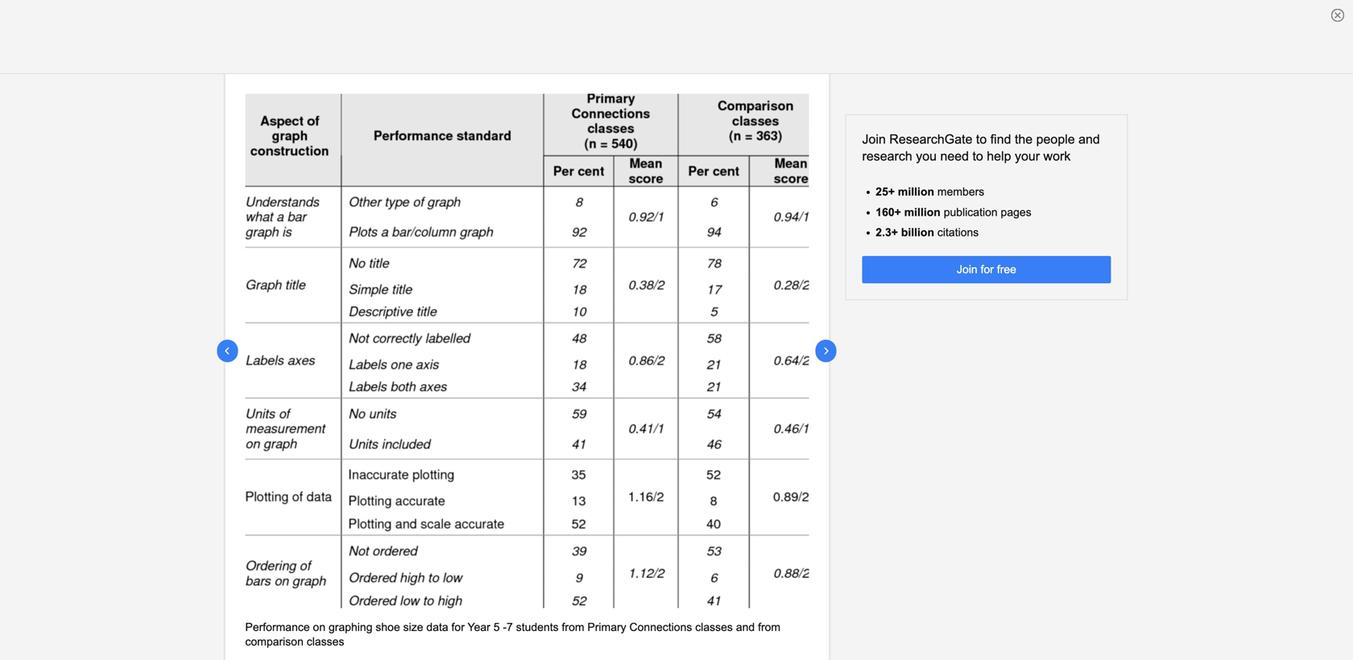 Task type: describe. For each thing, give the bounding box(es) containing it.
join researchgate to find the people and research you need to help your work main content
[[0, 11, 1354, 661]]

graphing
[[329, 622, 373, 634]]

join for free link
[[863, 256, 1112, 284]]

people
[[1037, 132, 1076, 147]]

2 from from the left
[[758, 622, 781, 634]]

free
[[998, 264, 1017, 276]]

comparison
[[245, 636, 304, 649]]

need
[[941, 149, 970, 163]]

members
[[938, 186, 985, 198]]

the
[[1015, 132, 1033, 147]]

5
[[494, 622, 500, 634]]

1 horizontal spatial classes
[[696, 622, 733, 634]]

performance
[[245, 622, 310, 634]]

1 horizontal spatial for
[[981, 264, 994, 276]]

join researchgate to find the people and research you need to help your work
[[863, 132, 1101, 163]]

on
[[313, 622, 326, 634]]

25+
[[876, 186, 895, 198]]

-
[[503, 622, 507, 634]]

0 vertical spatial to
[[977, 132, 987, 147]]

year
[[468, 622, 491, 634]]

connections
[[630, 622, 693, 634]]

1 vertical spatial to
[[973, 149, 984, 163]]

join for free
[[957, 264, 1017, 276]]

performance on graphing shoe size data for year 5 -7 students from primary connections classes and from comparison classes
[[245, 622, 781, 649]]



Task type: locate. For each thing, give the bounding box(es) containing it.
primary
[[588, 622, 627, 634]]

for right data
[[452, 622, 465, 634]]

for left free
[[981, 264, 994, 276]]

0 horizontal spatial from
[[562, 622, 585, 634]]

pages
[[1001, 206, 1032, 219]]

classes down "on"
[[307, 636, 344, 649]]

join for join researchgate to find the people and research you need to help your work
[[863, 132, 886, 147]]

classes right connections
[[696, 622, 733, 634]]

0 horizontal spatial for
[[452, 622, 465, 634]]

0 horizontal spatial join
[[863, 132, 886, 147]]

1 vertical spatial join
[[957, 264, 978, 276]]

join for join for free
[[957, 264, 978, 276]]

160+
[[876, 206, 902, 219]]

and inside join researchgate to find the people and research you need to help your work
[[1079, 132, 1101, 147]]

and
[[1079, 132, 1101, 147], [736, 622, 755, 634]]

to left help
[[973, 149, 984, 163]]

0 vertical spatial classes
[[696, 622, 733, 634]]

0 vertical spatial million
[[899, 186, 935, 198]]

publication
[[944, 206, 998, 219]]

find
[[991, 132, 1012, 147]]

students
[[516, 622, 559, 634]]

join inside join researchgate to find the people and research you need to help your work
[[863, 132, 886, 147]]

0 horizontal spatial classes
[[307, 636, 344, 649]]

join down citations
[[957, 264, 978, 276]]

classes
[[696, 622, 733, 634], [307, 636, 344, 649]]

researchgate
[[890, 132, 973, 147]]

you
[[916, 149, 937, 163]]

to left find
[[977, 132, 987, 147]]

help
[[987, 149, 1012, 163]]

and inside performance on graphing shoe size data for year 5 -7 students from primary connections classes and from comparison classes
[[736, 622, 755, 634]]

for inside performance on graphing shoe size data for year 5 -7 students from primary connections classes and from comparison classes
[[452, 622, 465, 634]]

research
[[863, 149, 913, 163]]

million right 25+ at the right
[[899, 186, 935, 198]]

0 horizontal spatial and
[[736, 622, 755, 634]]

work
[[1044, 149, 1071, 163]]

25+ million members 160+ million publication pages 2.3+ billion citations
[[876, 186, 1032, 239]]

to
[[977, 132, 987, 147], [973, 149, 984, 163]]

million
[[899, 186, 935, 198], [905, 206, 941, 219]]

size
[[403, 622, 424, 634]]

1 vertical spatial for
[[452, 622, 465, 634]]

1 horizontal spatial join
[[957, 264, 978, 276]]

join up 'research'
[[863, 132, 886, 147]]

shoe
[[376, 622, 400, 634]]

from
[[562, 622, 585, 634], [758, 622, 781, 634]]

1 horizontal spatial and
[[1079, 132, 1101, 147]]

1 vertical spatial classes
[[307, 636, 344, 649]]

0 vertical spatial join
[[863, 132, 886, 147]]

performance on graphing shoe size data for year 5 -7 students from primary connections classes and from comparison classes image
[[245, 94, 810, 609]]

1 horizontal spatial from
[[758, 622, 781, 634]]

2.3+
[[876, 226, 899, 239]]

0 vertical spatial for
[[981, 264, 994, 276]]

1 vertical spatial and
[[736, 622, 755, 634]]

citations
[[938, 226, 979, 239]]

billion
[[902, 226, 935, 239]]

data
[[427, 622, 449, 634]]

join
[[863, 132, 886, 147], [957, 264, 978, 276]]

1 from from the left
[[562, 622, 585, 634]]

million up billion
[[905, 206, 941, 219]]

1 vertical spatial million
[[905, 206, 941, 219]]

for
[[981, 264, 994, 276], [452, 622, 465, 634]]

0 vertical spatial and
[[1079, 132, 1101, 147]]

7
[[507, 622, 513, 634]]

your
[[1015, 149, 1041, 163]]



Task type: vqa. For each thing, say whether or not it's contained in the screenshot.


